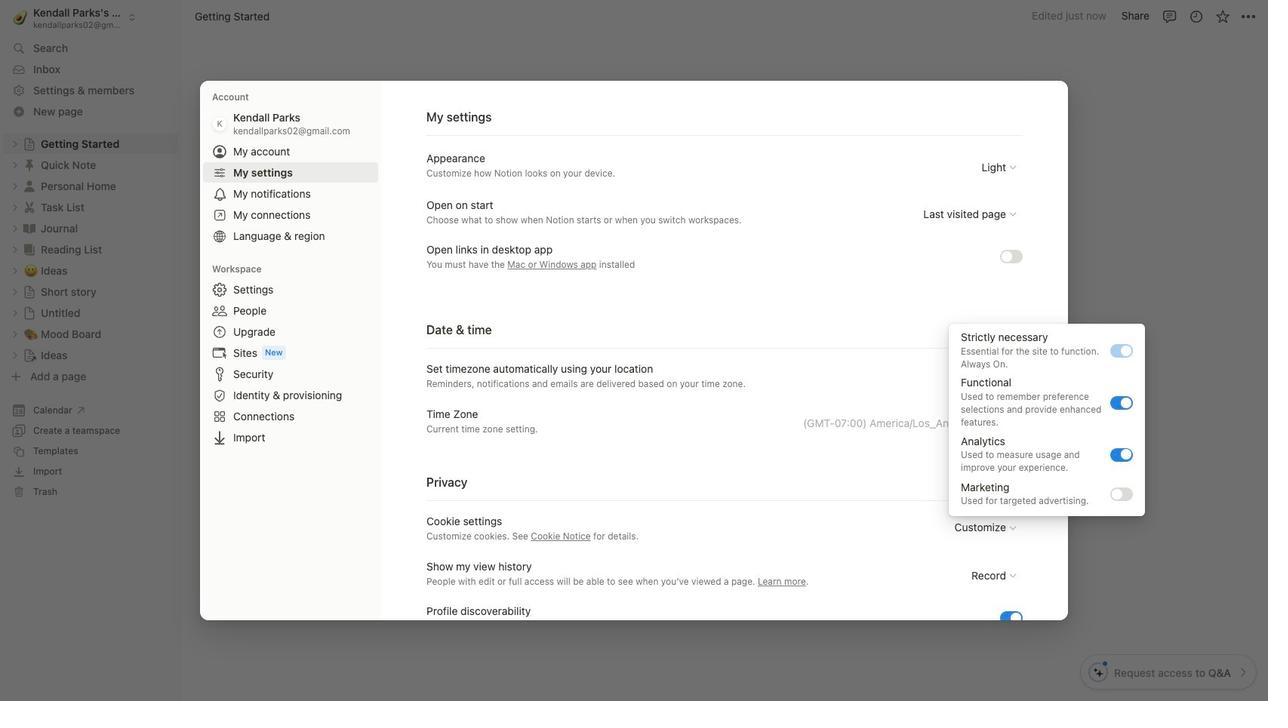 Task type: vqa. For each thing, say whether or not it's contained in the screenshot.
first Open icon from the bottom of the page
no



Task type: locate. For each thing, give the bounding box(es) containing it.
👋 image
[[459, 166, 474, 186]]



Task type: describe. For each thing, give the bounding box(es) containing it.
👉 image
[[459, 474, 474, 494]]

comments image
[[1162, 9, 1177, 24]]

favorite image
[[1215, 9, 1230, 24]]

🥑 image
[[13, 8, 27, 27]]

updates image
[[1189, 9, 1204, 24]]



